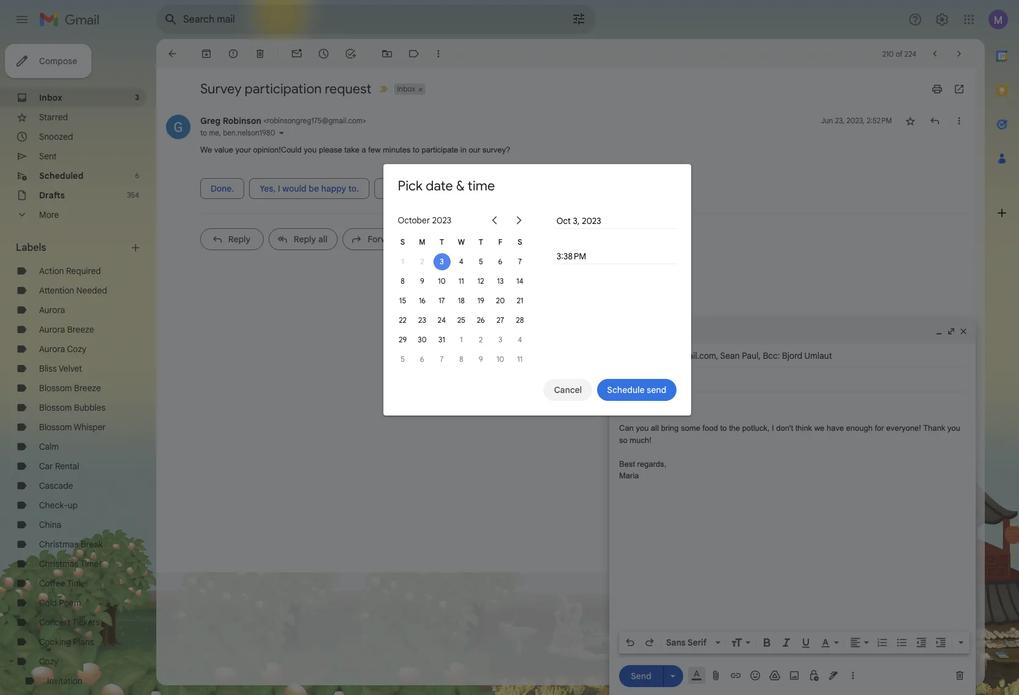 Task type: locate. For each thing, give the bounding box(es) containing it.
aurora down aurora link
[[39, 324, 65, 335]]

pick date & time
[[398, 177, 495, 194]]

pick date & time dialog
[[383, 164, 691, 416]]

you
[[304, 145, 317, 155]]

m
[[419, 238, 425, 247]]

2 vertical spatial aurora
[[39, 344, 65, 355]]

blossom for blossom bubbles
[[39, 402, 72, 413]]

1 horizontal spatial to
[[413, 145, 419, 155]]

0 vertical spatial breeze
[[67, 324, 94, 335]]

christmas up coffee time!
[[39, 559, 78, 570]]

blossom for blossom breeze
[[39, 383, 72, 394]]

scheduled
[[39, 170, 83, 181]]

christmas break
[[39, 539, 103, 550]]

0 horizontal spatial cozy
[[39, 656, 58, 667]]

f
[[498, 238, 503, 247]]

2 s from the left
[[518, 238, 522, 247]]

cascade link
[[39, 481, 73, 492]]

7 oct cell
[[510, 252, 530, 272]]

ben.nelson1980
[[223, 128, 275, 137]]

october
[[398, 215, 430, 226]]

2 vertical spatial blossom
[[39, 422, 72, 433]]

aurora cozy link
[[39, 344, 86, 355]]

1 vertical spatial christmas
[[39, 559, 78, 570]]

s right f
[[518, 238, 522, 247]]

inbox right important according to google magic. switch at the top left
[[397, 84, 415, 93]]

christmas time!
[[39, 559, 101, 570]]

2 t from the left
[[479, 238, 483, 247]]

aurora for aurora cozy
[[39, 344, 65, 355]]

search mail image
[[160, 9, 182, 31]]

greg
[[200, 115, 220, 126]]

« button
[[488, 214, 500, 227]]

of
[[896, 49, 903, 58]]

cozy up velvet at the left bottom of page
[[67, 344, 86, 355]]

inbox inside 'button'
[[397, 84, 415, 93]]

14
[[517, 277, 523, 286]]

request
[[325, 81, 371, 97]]

your
[[235, 145, 251, 155]]

coffee time!
[[39, 578, 88, 589]]

minutes
[[383, 145, 411, 155]]

christmas for christmas time!
[[39, 559, 78, 570]]

jun 23, 2023, 2:52 pm
[[821, 116, 892, 125]]

christmas for christmas break
[[39, 539, 78, 550]]

1 horizontal spatial t
[[479, 238, 483, 247]]

0 horizontal spatial s
[[400, 238, 405, 247]]

f column header
[[491, 233, 510, 252]]

time! down break at left
[[80, 559, 101, 570]]

schedule send
[[607, 384, 667, 395]]

time! down christmas time!
[[67, 578, 88, 589]]

1 horizontal spatial cozy
[[67, 344, 86, 355]]

breeze up aurora cozy 'link'
[[67, 324, 94, 335]]

needed
[[76, 285, 107, 296]]

3 blossom from the top
[[39, 422, 72, 433]]

t left 'w'
[[440, 238, 444, 247]]

cozy
[[67, 344, 86, 355], [39, 656, 58, 667]]

christmas break link
[[39, 539, 103, 550]]

labels navigation
[[0, 39, 156, 696]]

survey
[[200, 81, 242, 97]]

greg robinson cell
[[200, 115, 366, 126]]

aurora breeze link
[[39, 324, 94, 335]]

0 vertical spatial aurora
[[39, 305, 65, 316]]

1 vertical spatial aurora
[[39, 324, 65, 335]]

blossom whisper link
[[39, 422, 106, 433]]

we
[[200, 145, 212, 155]]

sent link
[[39, 151, 57, 162]]

rental
[[55, 461, 79, 472]]

gmail image
[[39, 7, 106, 32]]

1 aurora from the top
[[39, 305, 65, 316]]

breeze
[[67, 324, 94, 335], [74, 383, 101, 394]]

to right minutes
[[413, 145, 419, 155]]

1 vertical spatial blossom
[[39, 402, 72, 413]]

concert tickets
[[39, 617, 100, 628]]

bliss
[[39, 363, 57, 374]]

0 horizontal spatial inbox
[[39, 92, 62, 103]]

inbox inside labels navigation
[[39, 92, 62, 103]]

1 vertical spatial time!
[[67, 578, 88, 589]]

None search field
[[156, 5, 596, 34]]

time! for christmas time!
[[80, 559, 101, 570]]

blossom up calm
[[39, 422, 72, 433]]

pick
[[398, 177, 423, 194]]

0 horizontal spatial s column header
[[393, 233, 413, 252]]

tab list
[[985, 39, 1019, 652]]

cooking plans link
[[39, 637, 94, 648]]

t column header right 'w'
[[471, 233, 491, 252]]

car rental
[[39, 461, 79, 472]]

snoozed link
[[39, 131, 73, 142]]

bliss velvet link
[[39, 363, 82, 374]]

11
[[517, 355, 523, 364]]

cozy down the cooking
[[39, 656, 58, 667]]

coffee
[[39, 578, 65, 589]]

cold poem
[[39, 598, 81, 609]]

invitation
[[47, 676, 82, 687]]

1 horizontal spatial inbox
[[397, 84, 415, 93]]

2 christmas from the top
[[39, 559, 78, 570]]

1 horizontal spatial s
[[518, 238, 522, 247]]

inbox for 'inbox' 'button'
[[397, 84, 415, 93]]

important according to google magic. switch
[[378, 83, 390, 95]]

s for first s column header
[[400, 238, 405, 247]]

t column header
[[432, 233, 452, 252], [471, 233, 491, 252]]

time!
[[80, 559, 101, 570], [67, 578, 88, 589]]

jun
[[821, 116, 833, 125]]

survey participation request
[[200, 81, 371, 97]]

2 t column header from the left
[[471, 233, 491, 252]]

2 aurora from the top
[[39, 324, 65, 335]]

blossom down blossom breeze link
[[39, 402, 72, 413]]

0 vertical spatial christmas
[[39, 539, 78, 550]]

1 christmas from the top
[[39, 539, 78, 550]]

advanced search options image
[[567, 7, 591, 31]]

robinson
[[223, 115, 261, 126]]

aurora up "bliss"
[[39, 344, 65, 355]]

main menu image
[[15, 12, 29, 27]]

s column header
[[393, 233, 413, 252], [510, 233, 530, 252]]

schedule send button
[[597, 379, 676, 401]]

t column header right "m"
[[432, 233, 452, 252]]

s column header up 7
[[510, 233, 530, 252]]

christmas down china link
[[39, 539, 78, 550]]

cancel
[[554, 384, 582, 395]]

compose
[[39, 56, 77, 67]]

s left "m"
[[400, 238, 405, 247]]

breeze for blossom breeze
[[74, 383, 101, 394]]

t left f
[[479, 238, 483, 247]]

scheduled link
[[39, 170, 83, 181]]

2 blossom from the top
[[39, 402, 72, 413]]

210 of 224
[[882, 49, 917, 58]]

s column header left "m"
[[393, 233, 413, 252]]

1 horizontal spatial s column header
[[510, 233, 530, 252]]

breeze up bubbles in the bottom of the page
[[74, 383, 101, 394]]

s for first s column header from the right
[[518, 238, 522, 247]]

jun 23, 2023, 2:52 pm cell
[[821, 115, 892, 127]]

action required link
[[39, 266, 101, 277]]

Time field
[[555, 249, 675, 263]]

compose button
[[5, 44, 92, 78]]

4 nov cell
[[510, 330, 530, 350]]

<
[[263, 116, 267, 125]]

2 s column header from the left
[[510, 233, 530, 252]]

1 blossom from the top
[[39, 383, 72, 394]]

grid
[[393, 233, 530, 369]]

inbox
[[397, 84, 415, 93], [39, 92, 62, 103]]

0 horizontal spatial t
[[440, 238, 444, 247]]

1 horizontal spatial t column header
[[471, 233, 491, 252]]

0 vertical spatial to
[[200, 128, 207, 137]]

1 vertical spatial to
[[413, 145, 419, 155]]

delete image
[[254, 48, 266, 60]]

1 vertical spatial breeze
[[74, 383, 101, 394]]

grid containing s
[[393, 233, 530, 369]]

blossom down bliss velvet link
[[39, 383, 72, 394]]

attention
[[39, 285, 74, 296]]

1 s from the left
[[400, 238, 405, 247]]

aurora for aurora breeze
[[39, 324, 65, 335]]

0 horizontal spatial to
[[200, 128, 207, 137]]

0 vertical spatial time!
[[80, 559, 101, 570]]

labels
[[16, 242, 46, 254]]

11 nov cell
[[510, 350, 530, 369]]

to
[[200, 128, 207, 137], [413, 145, 419, 155]]

Date field
[[555, 214, 675, 227]]

s
[[400, 238, 405, 247], [518, 238, 522, 247]]

0 horizontal spatial t column header
[[432, 233, 452, 252]]

our
[[469, 145, 480, 155]]

time! for coffee time!
[[67, 578, 88, 589]]

greg robinson < robinsongreg175@gmail.com >
[[200, 115, 366, 126]]

0 vertical spatial blossom
[[39, 383, 72, 394]]

cancel button
[[544, 379, 593, 401]]

survey?
[[483, 145, 510, 155]]

car rental link
[[39, 461, 79, 472]]

aurora down attention at the top left of page
[[39, 305, 65, 316]]

to left me
[[200, 128, 207, 137]]

attention needed link
[[39, 285, 107, 296]]

inbox up starred
[[39, 92, 62, 103]]

3 aurora from the top
[[39, 344, 65, 355]]



Task type: describe. For each thing, give the bounding box(es) containing it.
more
[[39, 209, 59, 220]]

blossom breeze link
[[39, 383, 101, 394]]

0 vertical spatial cozy
[[67, 344, 86, 355]]

action required
[[39, 266, 101, 277]]

snooze image
[[318, 48, 330, 60]]

few
[[368, 145, 381, 155]]

inbox link
[[39, 92, 62, 103]]

blossom breeze
[[39, 383, 101, 394]]

cooking
[[39, 637, 71, 648]]

check-up
[[39, 500, 78, 511]]

opinion!could
[[253, 145, 302, 155]]

up
[[68, 500, 78, 511]]

cozy link
[[39, 656, 58, 667]]

add to tasks image
[[344, 48, 357, 60]]

drafts
[[39, 190, 65, 201]]

21 oct cell
[[510, 291, 530, 311]]

archive image
[[200, 48, 213, 60]]

concert
[[39, 617, 71, 628]]

w column header
[[452, 233, 471, 252]]

christmas time! link
[[39, 559, 101, 570]]

we value your opinion!could you please take a few minutes to participate in our survey?
[[200, 145, 510, 155]]

1 t column header from the left
[[432, 233, 452, 252]]

28 oct cell
[[510, 311, 530, 330]]

blossom whisper
[[39, 422, 106, 433]]

newer image
[[929, 48, 941, 60]]

whisper
[[74, 422, 106, 433]]

» button
[[513, 214, 525, 227]]

,
[[219, 128, 221, 137]]

28 4 11
[[516, 316, 524, 364]]

pick date & time heading
[[398, 177, 495, 194]]

date
[[426, 177, 453, 194]]

cascade
[[39, 481, 73, 492]]

»
[[516, 215, 521, 226]]

1 vertical spatial cozy
[[39, 656, 58, 667]]

china
[[39, 520, 61, 531]]

inbox for "inbox" link
[[39, 92, 62, 103]]

&
[[456, 177, 465, 194]]

3
[[135, 93, 139, 102]]

schedule
[[607, 384, 645, 395]]

bliss velvet
[[39, 363, 82, 374]]

snoozed
[[39, 131, 73, 142]]

breeze for aurora breeze
[[67, 324, 94, 335]]

please
[[319, 145, 342, 155]]

drafts link
[[39, 190, 65, 201]]

october 2023 row
[[393, 208, 530, 233]]

car
[[39, 461, 53, 472]]

labels heading
[[16, 242, 129, 254]]

report spam image
[[227, 48, 239, 60]]

inbox button
[[395, 84, 417, 95]]

2023,
[[847, 116, 865, 125]]

2023
[[432, 215, 452, 226]]

value
[[214, 145, 233, 155]]

cold poem link
[[39, 598, 81, 609]]

check-
[[39, 500, 68, 511]]

>
[[363, 116, 366, 125]]

me
[[209, 128, 219, 137]]

break
[[81, 539, 103, 550]]

participate
[[422, 145, 458, 155]]

sent
[[39, 151, 57, 162]]

Not starred checkbox
[[904, 115, 917, 127]]

plans
[[73, 637, 94, 648]]

to me , ben.nelson1980
[[200, 128, 275, 137]]

2:52 pm
[[867, 116, 892, 125]]

1 t from the left
[[440, 238, 444, 247]]

robinsongreg175@gmail.com
[[267, 116, 363, 125]]

october 2023
[[398, 215, 452, 226]]

in
[[461, 145, 467, 155]]

blossom for blossom whisper
[[39, 422, 72, 433]]

grid inside pick date & time dialog
[[393, 233, 530, 369]]

7
[[518, 257, 522, 266]]

blossom bubbles link
[[39, 402, 105, 413]]

w
[[458, 238, 465, 247]]

4
[[518, 335, 522, 344]]

bubbles
[[74, 402, 105, 413]]

concert tickets link
[[39, 617, 100, 628]]

aurora cozy
[[39, 344, 86, 355]]

attention needed
[[39, 285, 107, 296]]

6
[[135, 171, 139, 180]]

back to inbox image
[[166, 48, 178, 60]]

«
[[492, 215, 497, 226]]

time
[[468, 177, 495, 194]]

aurora breeze
[[39, 324, 94, 335]]

14 oct cell
[[510, 272, 530, 291]]

older image
[[953, 48, 965, 60]]

1 s column header from the left
[[393, 233, 413, 252]]

224
[[905, 49, 917, 58]]

starred
[[39, 112, 68, 123]]

settings image
[[935, 12, 950, 27]]

m column header
[[413, 233, 432, 252]]

poem
[[59, 598, 81, 609]]

aurora link
[[39, 305, 65, 316]]

aurora for aurora link
[[39, 305, 65, 316]]

7 14
[[517, 257, 523, 286]]

required
[[66, 266, 101, 277]]

send
[[647, 384, 667, 395]]

take
[[344, 145, 359, 155]]

invitation link
[[47, 676, 82, 687]]

velvet
[[59, 363, 82, 374]]

blossom bubbles
[[39, 402, 105, 413]]



Task type: vqa. For each thing, say whether or not it's contained in the screenshot.
Blossom Breeze link
yes



